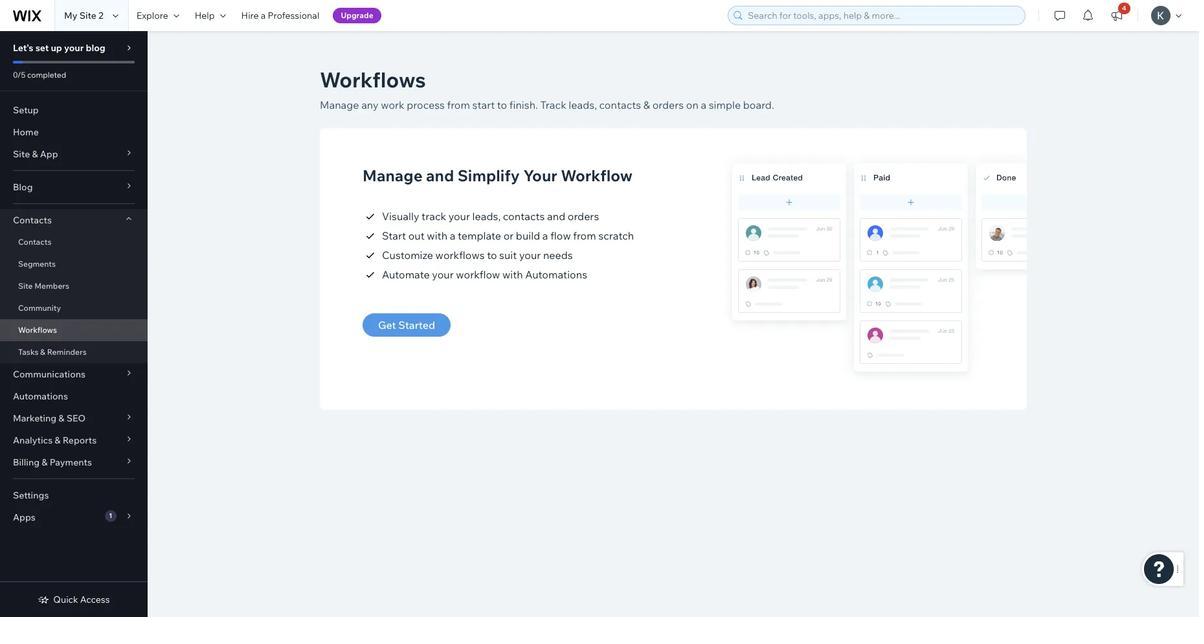 Task type: locate. For each thing, give the bounding box(es) containing it.
analytics & reports
[[13, 434, 97, 446]]

& left app
[[32, 148, 38, 160]]

0 vertical spatial site
[[79, 10, 96, 21]]

your down 'workflows'
[[432, 268, 454, 281]]

and up "track"
[[426, 166, 454, 185]]

leads, up template
[[472, 210, 501, 223]]

&
[[643, 98, 650, 111], [32, 148, 38, 160], [40, 347, 45, 357], [58, 412, 64, 424], [55, 434, 61, 446], [42, 456, 48, 468]]

automations up marketing
[[13, 390, 68, 402]]

manage inside workflows manage any work process from start to finish. track leads, contacts & orders on a simple board.
[[320, 98, 359, 111]]

out
[[408, 229, 425, 242]]

apps
[[13, 512, 35, 523]]

0 vertical spatial contacts
[[599, 98, 641, 111]]

workflows up any
[[320, 67, 426, 93]]

a
[[261, 10, 266, 21], [701, 98, 707, 111], [450, 229, 455, 242], [543, 229, 548, 242]]

get started
[[378, 319, 435, 332]]

workflows
[[436, 249, 485, 262]]

site left 2
[[79, 10, 96, 21]]

0 horizontal spatial orders
[[568, 210, 599, 223]]

0 vertical spatial automations
[[525, 268, 587, 281]]

leads, inside workflows manage any work process from start to finish. track leads, contacts & orders on a simple board.
[[569, 98, 597, 111]]

from left start
[[447, 98, 470, 111]]

0 vertical spatial manage
[[320, 98, 359, 111]]

0 horizontal spatial with
[[427, 229, 447, 242]]

0 horizontal spatial manage
[[320, 98, 359, 111]]

contacts
[[599, 98, 641, 111], [503, 210, 545, 223]]

0 horizontal spatial leads,
[[472, 210, 501, 223]]

with down suit
[[502, 268, 523, 281]]

a up 'workflows'
[[450, 229, 455, 242]]

0 vertical spatial to
[[497, 98, 507, 111]]

4 button
[[1103, 0, 1131, 31]]

manage
[[320, 98, 359, 111], [363, 166, 423, 185]]

0 horizontal spatial workflows
[[18, 325, 57, 335]]

with
[[427, 229, 447, 242], [502, 268, 523, 281]]

1 horizontal spatial manage
[[363, 166, 423, 185]]

home
[[13, 126, 39, 138]]

contacts inside workflows manage any work process from start to finish. track leads, contacts & orders on a simple board.
[[599, 98, 641, 111]]

template
[[458, 229, 501, 242]]

to left suit
[[487, 249, 497, 262]]

hire a professional
[[241, 10, 319, 21]]

access
[[80, 594, 110, 605]]

1 horizontal spatial with
[[502, 268, 523, 281]]

1 horizontal spatial and
[[547, 210, 565, 223]]

your right up
[[64, 42, 84, 54]]

customize
[[382, 249, 433, 262]]

track
[[540, 98, 566, 111]]

hire
[[241, 10, 259, 21]]

automations down the needs
[[525, 268, 587, 281]]

communications button
[[0, 363, 148, 385]]

workflows for workflows
[[18, 325, 57, 335]]

site for site members
[[18, 281, 33, 291]]

your right "track"
[[449, 210, 470, 223]]

0 vertical spatial workflows
[[320, 67, 426, 93]]

workflow
[[456, 268, 500, 281]]

1 vertical spatial leads,
[[472, 210, 501, 223]]

1 horizontal spatial automations
[[525, 268, 587, 281]]

1 vertical spatial contacts
[[18, 237, 51, 247]]

from
[[447, 98, 470, 111], [573, 229, 596, 242]]

help
[[195, 10, 215, 21]]

& for app
[[32, 148, 38, 160]]

let's
[[13, 42, 33, 54]]

app
[[40, 148, 58, 160]]

1 vertical spatial manage
[[363, 166, 423, 185]]

suit
[[499, 249, 517, 262]]

0 vertical spatial and
[[426, 166, 454, 185]]

1 horizontal spatial workflows
[[320, 67, 426, 93]]

& right billing
[[42, 456, 48, 468]]

manage up visually
[[363, 166, 423, 185]]

& left reports in the bottom of the page
[[55, 434, 61, 446]]

to inside workflows manage any work process from start to finish. track leads, contacts & orders on a simple board.
[[497, 98, 507, 111]]

contacts button
[[0, 209, 148, 231]]

1 vertical spatial contacts
[[503, 210, 545, 223]]

and up flow
[[547, 210, 565, 223]]

quick access
[[53, 594, 110, 605]]

process
[[407, 98, 445, 111]]

0 vertical spatial contacts
[[13, 214, 52, 226]]

0 horizontal spatial and
[[426, 166, 454, 185]]

leads, right track
[[569, 98, 597, 111]]

to
[[497, 98, 507, 111], [487, 249, 497, 262]]

workflows inside workflows manage any work process from start to finish. track leads, contacts & orders on a simple board.
[[320, 67, 426, 93]]

billing
[[13, 456, 40, 468]]

community link
[[0, 297, 148, 319]]

0 vertical spatial from
[[447, 98, 470, 111]]

site members link
[[0, 275, 148, 297]]

workflows inside sidebar element
[[18, 325, 57, 335]]

orders left on
[[653, 98, 684, 111]]

setup link
[[0, 99, 148, 121]]

& left on
[[643, 98, 650, 111]]

automate
[[382, 268, 430, 281]]

& for reminders
[[40, 347, 45, 357]]

& inside workflows manage any work process from start to finish. track leads, contacts & orders on a simple board.
[[643, 98, 650, 111]]

site & app button
[[0, 143, 148, 165]]

your
[[64, 42, 84, 54], [449, 210, 470, 223], [519, 249, 541, 262], [432, 268, 454, 281]]

1 vertical spatial site
[[13, 148, 30, 160]]

contacts down blog
[[13, 214, 52, 226]]

your down the build
[[519, 249, 541, 262]]

1 horizontal spatial from
[[573, 229, 596, 242]]

segments link
[[0, 253, 148, 275]]

site inside dropdown button
[[13, 148, 30, 160]]

site members
[[18, 281, 69, 291]]

1 vertical spatial workflows
[[18, 325, 57, 335]]

or
[[504, 229, 514, 242]]

site down segments
[[18, 281, 33, 291]]

to right start
[[497, 98, 507, 111]]

with down "track"
[[427, 229, 447, 242]]

1 horizontal spatial orders
[[653, 98, 684, 111]]

0 horizontal spatial automations
[[13, 390, 68, 402]]

4
[[1122, 4, 1126, 12]]

& left seo
[[58, 412, 64, 424]]

0 vertical spatial leads,
[[569, 98, 597, 111]]

set
[[35, 42, 49, 54]]

billing & payments
[[13, 456, 92, 468]]

home link
[[0, 121, 148, 143]]

marketing & seo
[[13, 412, 86, 424]]

contacts inside popup button
[[13, 214, 52, 226]]

contacts for contacts link
[[18, 237, 51, 247]]

0 horizontal spatial contacts
[[503, 210, 545, 223]]

2 vertical spatial site
[[18, 281, 33, 291]]

my site 2
[[64, 10, 103, 21]]

1 vertical spatial automations
[[13, 390, 68, 402]]

let's set up your blog
[[13, 42, 105, 54]]

settings
[[13, 490, 49, 501]]

and
[[426, 166, 454, 185], [547, 210, 565, 223]]

1 horizontal spatial leads,
[[569, 98, 597, 111]]

site
[[79, 10, 96, 21], [13, 148, 30, 160], [18, 281, 33, 291]]

0 vertical spatial orders
[[653, 98, 684, 111]]

automations link
[[0, 385, 148, 407]]

orders
[[653, 98, 684, 111], [568, 210, 599, 223]]

contacts
[[13, 214, 52, 226], [18, 237, 51, 247]]

blog
[[86, 42, 105, 54]]

& inside dropdown button
[[32, 148, 38, 160]]

setup
[[13, 104, 39, 116]]

manage left any
[[320, 98, 359, 111]]

from right flow
[[573, 229, 596, 242]]

leads,
[[569, 98, 597, 111], [472, 210, 501, 223]]

& right tasks
[[40, 347, 45, 357]]

on
[[686, 98, 699, 111]]

settings link
[[0, 484, 148, 506]]

site down home
[[13, 148, 30, 160]]

workflows down community
[[18, 325, 57, 335]]

a right on
[[701, 98, 707, 111]]

1 horizontal spatial contacts
[[599, 98, 641, 111]]

orders up flow
[[568, 210, 599, 223]]

automations
[[525, 268, 587, 281], [13, 390, 68, 402]]

contacts link
[[0, 231, 148, 253]]

customize workflows to suit your needs
[[382, 249, 573, 262]]

0 horizontal spatial from
[[447, 98, 470, 111]]

contacts up segments
[[18, 237, 51, 247]]



Task type: vqa. For each thing, say whether or not it's contained in the screenshot.
the right Generate API Key button Generate API Key
no



Task type: describe. For each thing, give the bounding box(es) containing it.
site & app
[[13, 148, 58, 160]]

work
[[381, 98, 405, 111]]

Search for tools, apps, help & more... field
[[744, 6, 1021, 25]]

site for site & app
[[13, 148, 30, 160]]

upgrade button
[[333, 8, 381, 23]]

track
[[422, 210, 446, 223]]

& for payments
[[42, 456, 48, 468]]

start
[[382, 229, 406, 242]]

get started button
[[363, 313, 451, 337]]

community
[[18, 303, 61, 313]]

from inside workflows manage any work process from start to finish. track leads, contacts & orders on a simple board.
[[447, 98, 470, 111]]

your
[[523, 166, 557, 185]]

0/5
[[13, 70, 25, 80]]

visually
[[382, 210, 419, 223]]

1
[[109, 512, 112, 520]]

build
[[516, 229, 540, 242]]

& for reports
[[55, 434, 61, 446]]

any
[[361, 98, 379, 111]]

segments
[[18, 259, 56, 269]]

1 vertical spatial and
[[547, 210, 565, 223]]

simple
[[709, 98, 741, 111]]

analytics & reports button
[[0, 429, 148, 451]]

reports
[[63, 434, 97, 446]]

1 vertical spatial with
[[502, 268, 523, 281]]

flow
[[550, 229, 571, 242]]

marketing & seo button
[[0, 407, 148, 429]]

0 vertical spatial with
[[427, 229, 447, 242]]

scratch
[[598, 229, 634, 242]]

payments
[[50, 456, 92, 468]]

seo
[[66, 412, 86, 424]]

up
[[51, 42, 62, 54]]

my
[[64, 10, 77, 21]]

workflow
[[561, 166, 633, 185]]

a inside workflows manage any work process from start to finish. track leads, contacts & orders on a simple board.
[[701, 98, 707, 111]]

0/5 completed
[[13, 70, 66, 80]]

quick
[[53, 594, 78, 605]]

automate your workflow with automations
[[382, 268, 587, 281]]

1 vertical spatial to
[[487, 249, 497, 262]]

quick access button
[[38, 594, 110, 605]]

a right hire
[[261, 10, 266, 21]]

automations inside sidebar element
[[13, 390, 68, 402]]

tasks
[[18, 347, 38, 357]]

marketing
[[13, 412, 56, 424]]

needs
[[543, 249, 573, 262]]

reminders
[[47, 347, 87, 357]]

board.
[[743, 98, 774, 111]]

hire a professional link
[[233, 0, 327, 31]]

workflows link
[[0, 319, 148, 341]]

professional
[[268, 10, 319, 21]]

manage and simplify your workflow
[[363, 166, 633, 185]]

a left flow
[[543, 229, 548, 242]]

communications
[[13, 368, 86, 380]]

upgrade
[[341, 10, 373, 20]]

simplify
[[458, 166, 520, 185]]

blog
[[13, 181, 33, 193]]

sidebar element
[[0, 31, 148, 617]]

visually track your leads, contacts and orders
[[382, 210, 599, 223]]

explore
[[136, 10, 168, 21]]

blog button
[[0, 176, 148, 198]]

started
[[398, 319, 435, 332]]

analytics
[[13, 434, 53, 446]]

contacts for contacts popup button
[[13, 214, 52, 226]]

orders inside workflows manage any work process from start to finish. track leads, contacts & orders on a simple board.
[[653, 98, 684, 111]]

2
[[98, 10, 103, 21]]

start out with a template or build a flow from scratch
[[382, 229, 634, 242]]

help button
[[187, 0, 233, 31]]

tasks & reminders link
[[0, 341, 148, 363]]

tasks & reminders
[[18, 347, 87, 357]]

1 vertical spatial orders
[[568, 210, 599, 223]]

your inside sidebar element
[[64, 42, 84, 54]]

& for seo
[[58, 412, 64, 424]]

get
[[378, 319, 396, 332]]

completed
[[27, 70, 66, 80]]

workflows for workflows manage any work process from start to finish. track leads, contacts & orders on a simple board.
[[320, 67, 426, 93]]

finish.
[[509, 98, 538, 111]]

workflows manage any work process from start to finish. track leads, contacts & orders on a simple board.
[[320, 67, 774, 111]]

1 vertical spatial from
[[573, 229, 596, 242]]

members
[[34, 281, 69, 291]]

start
[[472, 98, 495, 111]]

billing & payments button
[[0, 451, 148, 473]]



